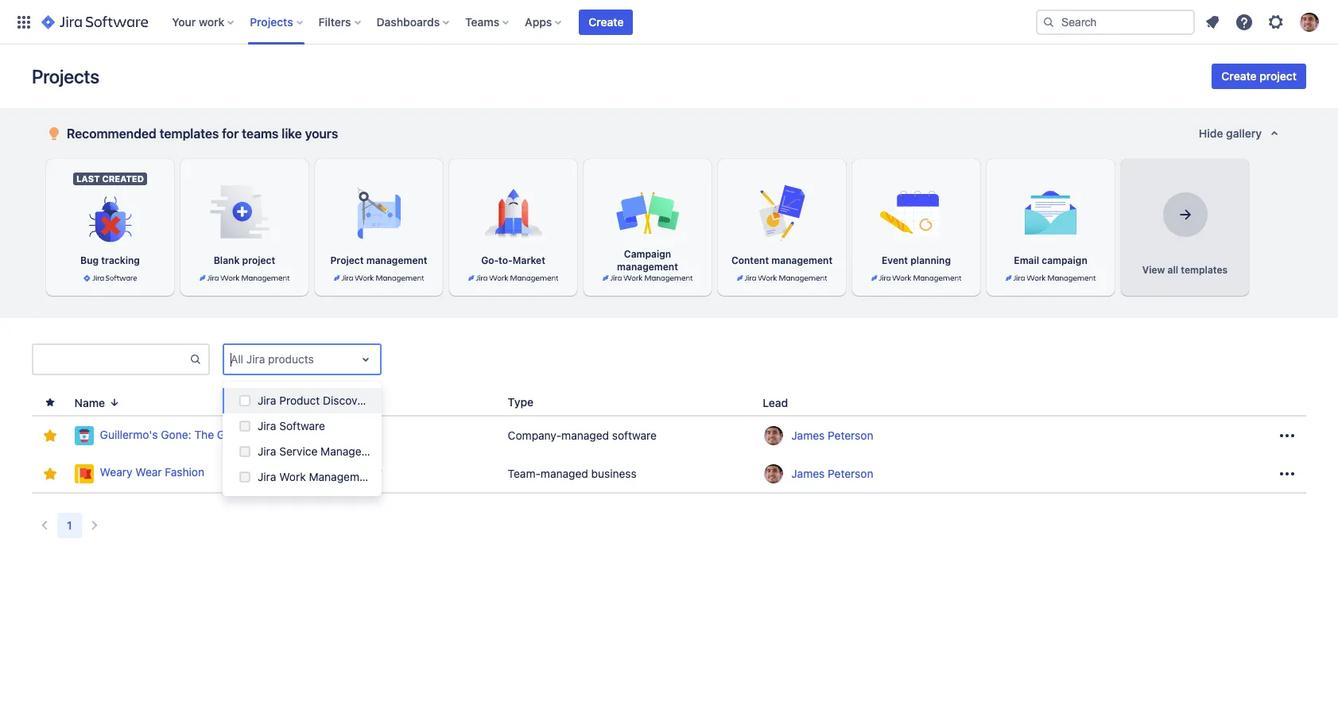 Task type: locate. For each thing, give the bounding box(es) containing it.
go-to-market
[[481, 255, 546, 267]]

your work
[[172, 15, 225, 28]]

1 james peterson from the top
[[792, 429, 874, 442]]

1 horizontal spatial project
[[1260, 69, 1298, 83]]

None text field
[[231, 352, 234, 368]]

james peterson link
[[792, 428, 874, 444], [792, 466, 874, 482]]

templates right all
[[1182, 264, 1229, 276]]

jira work management image
[[199, 274, 290, 283], [199, 274, 290, 283], [334, 274, 424, 283], [334, 274, 424, 283], [468, 274, 559, 283], [468, 274, 559, 283], [603, 274, 693, 283], [603, 274, 693, 283], [737, 274, 828, 283], [737, 274, 828, 283], [872, 274, 962, 283], [872, 274, 962, 283], [1006, 274, 1097, 283], [1006, 274, 1097, 283]]

0 vertical spatial james peterson link
[[792, 428, 874, 444]]

1 vertical spatial peterson
[[828, 467, 874, 480]]

key button
[[349, 394, 394, 412]]

1 horizontal spatial templates
[[1182, 264, 1229, 276]]

management for jira work management
[[309, 470, 376, 484]]

1 vertical spatial create
[[1222, 69, 1257, 83]]

gone:
[[161, 428, 191, 441]]

1 james peterson link from the top
[[792, 428, 874, 444]]

2 peterson from the top
[[828, 467, 874, 480]]

0 horizontal spatial management
[[367, 255, 428, 267]]

1 horizontal spatial create
[[1222, 69, 1257, 83]]

templates left for
[[160, 126, 219, 141]]

view all templates button
[[1122, 159, 1250, 296]]

project down settings image
[[1260, 69, 1298, 83]]

management down campaign on the top of the page
[[617, 261, 679, 273]]

projects inside popup button
[[250, 15, 293, 28]]

your
[[172, 15, 196, 28]]

more image
[[1278, 426, 1298, 446]]

guillermo's gone: the game
[[100, 428, 247, 441]]

jira for jira service management
[[258, 445, 276, 458]]

software
[[279, 419, 325, 433]]

0 vertical spatial templates
[[160, 126, 219, 141]]

0 horizontal spatial create
[[589, 15, 624, 28]]

hide gallery
[[1200, 126, 1263, 140]]

2 james peterson link from the top
[[792, 466, 874, 482]]

yours
[[305, 126, 338, 141]]

banner
[[0, 0, 1339, 45]]

primary element
[[10, 0, 1037, 44]]

managed down company-managed software
[[541, 467, 589, 480]]

management
[[367, 255, 428, 267], [772, 255, 833, 267], [617, 261, 679, 273]]

dashboards
[[377, 15, 440, 28]]

gallery
[[1227, 126, 1263, 140]]

banner containing your work
[[0, 0, 1339, 45]]

management down jira service management
[[309, 470, 376, 484]]

email campaign
[[1015, 255, 1088, 267]]

0 horizontal spatial projects
[[32, 65, 99, 88]]

create inside "button"
[[589, 15, 624, 28]]

0 vertical spatial james
[[792, 429, 825, 442]]

name
[[75, 396, 105, 409]]

1 vertical spatial james
[[792, 467, 825, 480]]

templates inside view all templates button
[[1182, 264, 1229, 276]]

0 vertical spatial project
[[1260, 69, 1298, 83]]

management up wwf
[[321, 445, 388, 458]]

wear
[[135, 466, 162, 479]]

campaign
[[624, 248, 672, 260]]

management inside button
[[367, 255, 428, 267]]

management right project
[[367, 255, 428, 267]]

create right apps popup button
[[589, 15, 624, 28]]

create for create
[[589, 15, 624, 28]]

managed
[[562, 429, 609, 442], [541, 467, 589, 480]]

projects right work
[[250, 15, 293, 28]]

Search field
[[1037, 9, 1196, 35]]

jira left product
[[258, 394, 276, 407]]

market
[[513, 255, 546, 267]]

0 vertical spatial create
[[589, 15, 624, 28]]

recommended templates for teams like yours
[[67, 126, 338, 141]]

management for campaign
[[617, 261, 679, 273]]

content management button
[[718, 159, 846, 296]]

managed for company-
[[562, 429, 609, 442]]

create inside button
[[1222, 69, 1257, 83]]

like
[[282, 126, 302, 141]]

previous image
[[35, 516, 54, 535]]

business
[[592, 467, 637, 480]]

create project
[[1222, 69, 1298, 83]]

the
[[194, 428, 214, 441]]

2 horizontal spatial management
[[772, 255, 833, 267]]

jira work management
[[258, 470, 376, 484]]

teams
[[466, 15, 500, 28]]

last
[[76, 173, 100, 184]]

jira left the software
[[258, 419, 276, 433]]

campaign management button
[[584, 159, 712, 296]]

0 vertical spatial james peterson
[[792, 429, 874, 442]]

email campaign button
[[987, 159, 1115, 296]]

1 vertical spatial management
[[309, 470, 376, 484]]

bug tracking
[[80, 255, 140, 267]]

templates
[[160, 126, 219, 141], [1182, 264, 1229, 276]]

all jira products
[[231, 352, 314, 366]]

project right blank
[[242, 255, 276, 267]]

1 james from the top
[[792, 429, 825, 442]]

teams button
[[461, 9, 516, 35]]

management for project
[[367, 255, 428, 267]]

managed up team-managed business
[[562, 429, 609, 442]]

for
[[222, 126, 239, 141]]

projects down 'appswitcher icon'
[[32, 65, 99, 88]]

project management button
[[315, 159, 443, 296]]

management right content
[[772, 255, 833, 267]]

1 vertical spatial managed
[[541, 467, 589, 480]]

management
[[321, 445, 388, 458], [309, 470, 376, 484]]

peterson for team-managed business
[[828, 467, 874, 480]]

0 vertical spatial peterson
[[828, 429, 874, 442]]

jira
[[246, 352, 265, 366], [258, 394, 276, 407], [258, 419, 276, 433], [258, 445, 276, 458], [258, 470, 276, 484]]

2 james from the top
[[792, 467, 825, 480]]

team-managed business
[[508, 467, 637, 480]]

name button
[[68, 394, 127, 412]]

open image
[[356, 350, 375, 369]]

1 vertical spatial templates
[[1182, 264, 1229, 276]]

jira software image
[[41, 12, 148, 31], [41, 12, 148, 31], [83, 274, 137, 283], [83, 274, 137, 283]]

1 vertical spatial james peterson link
[[792, 466, 874, 482]]

peterson
[[828, 429, 874, 442], [828, 467, 874, 480]]

dashboards button
[[372, 9, 456, 35]]

jira left service
[[258, 445, 276, 458]]

tracking
[[101, 255, 140, 267]]

1 vertical spatial project
[[242, 255, 276, 267]]

None text field
[[33, 348, 189, 371]]

jira service management
[[258, 445, 388, 458]]

product
[[279, 394, 320, 407]]

jira for jira work management
[[258, 470, 276, 484]]

content management
[[732, 255, 833, 267]]

jira for jira software
[[258, 419, 276, 433]]

star guillermo's gone: the game image
[[40, 426, 60, 446]]

projects button
[[245, 9, 309, 35]]

james for software
[[792, 429, 825, 442]]

help image
[[1235, 12, 1255, 31]]

projects
[[250, 15, 293, 28], [32, 65, 99, 88]]

work
[[279, 470, 306, 484]]

products
[[268, 352, 314, 366]]

0 horizontal spatial project
[[242, 255, 276, 267]]

0 vertical spatial managed
[[562, 429, 609, 442]]

2 james peterson from the top
[[792, 467, 874, 480]]

james peterson link for team-managed business
[[792, 466, 874, 482]]

1 vertical spatial james peterson
[[792, 467, 874, 480]]

james
[[792, 429, 825, 442], [792, 467, 825, 480]]

create
[[589, 15, 624, 28], [1222, 69, 1257, 83]]

0 horizontal spatial templates
[[160, 126, 219, 141]]

1 peterson from the top
[[828, 429, 874, 442]]

notifications image
[[1204, 12, 1223, 31]]

teams
[[242, 126, 279, 141]]

1 horizontal spatial projects
[[250, 15, 293, 28]]

lead button
[[757, 394, 808, 412]]

james peterson for team-managed business
[[792, 467, 874, 480]]

0 vertical spatial management
[[321, 445, 388, 458]]

search image
[[1043, 16, 1056, 28]]

1 horizontal spatial management
[[617, 261, 679, 273]]

jira left work
[[258, 470, 276, 484]]

guillermo's gone: the game link
[[75, 426, 342, 446]]

0 vertical spatial projects
[[250, 15, 293, 28]]

create for create project
[[1222, 69, 1257, 83]]

star weary wear fashion image
[[40, 464, 60, 483]]

create down help icon
[[1222, 69, 1257, 83]]

management for content
[[772, 255, 833, 267]]

blank project button
[[181, 159, 309, 296]]



Task type: describe. For each thing, give the bounding box(es) containing it.
event planning button
[[853, 159, 981, 296]]

1
[[67, 519, 72, 532]]

james for business
[[792, 467, 825, 480]]

project
[[331, 255, 364, 267]]

1 button
[[57, 513, 82, 539]]

next image
[[85, 516, 104, 535]]

campaign management
[[617, 248, 679, 273]]

filters
[[319, 15, 351, 28]]

fashion
[[165, 466, 205, 479]]

lead
[[763, 396, 789, 409]]

key
[[355, 396, 374, 409]]

jira for jira product discovery
[[258, 394, 276, 407]]

view all templates
[[1143, 264, 1229, 276]]

project for blank project
[[242, 255, 276, 267]]

team-
[[508, 467, 541, 480]]

settings image
[[1267, 12, 1286, 31]]

project management
[[331, 255, 428, 267]]

create button
[[579, 9, 634, 35]]

hide
[[1200, 126, 1224, 140]]

event
[[882, 255, 909, 267]]

james peterson link for company-managed software
[[792, 428, 874, 444]]

your work button
[[167, 9, 240, 35]]

weary wear fashion
[[100, 466, 205, 479]]

james peterson for company-managed software
[[792, 429, 874, 442]]

hide gallery button
[[1190, 121, 1294, 146]]

weary wear fashion link
[[75, 464, 342, 483]]

blank
[[214, 255, 240, 267]]

apps
[[525, 15, 552, 28]]

guillermo's
[[100, 428, 158, 441]]

wwf
[[355, 467, 383, 480]]

all
[[231, 352, 243, 366]]

to-
[[499, 255, 513, 267]]

content
[[732, 255, 769, 267]]

peterson for company-managed software
[[828, 429, 874, 442]]

filters button
[[314, 9, 367, 35]]

more image
[[1278, 464, 1298, 483]]

go-
[[481, 255, 499, 267]]

all
[[1168, 264, 1179, 276]]

recommended
[[67, 126, 156, 141]]

email
[[1015, 255, 1040, 267]]

jira right all
[[246, 352, 265, 366]]

work
[[199, 15, 225, 28]]

created
[[102, 173, 144, 184]]

planning
[[911, 255, 951, 267]]

discovery
[[323, 394, 374, 407]]

game
[[217, 428, 247, 441]]

last created
[[76, 173, 144, 184]]

1 vertical spatial projects
[[32, 65, 99, 88]]

campaign
[[1042, 255, 1088, 267]]

weary
[[100, 466, 132, 479]]

apps button
[[520, 9, 568, 35]]

go-to-market button
[[449, 159, 578, 296]]

blank project
[[214, 255, 276, 267]]

your profile and settings image
[[1301, 12, 1320, 31]]

software
[[612, 429, 657, 442]]

service
[[279, 445, 318, 458]]

create project button
[[1213, 64, 1307, 89]]

managed for team-
[[541, 467, 589, 480]]

bug
[[80, 255, 99, 267]]

jira software
[[258, 419, 325, 433]]

project for create project
[[1260, 69, 1298, 83]]

jira product discovery
[[258, 394, 374, 407]]

appswitcher icon image
[[14, 12, 33, 31]]

event planning
[[882, 255, 951, 267]]

view
[[1143, 264, 1166, 276]]

type
[[508, 395, 534, 409]]

management for jira service management
[[321, 445, 388, 458]]

company-managed software
[[508, 429, 657, 442]]

company-
[[508, 429, 562, 442]]



Task type: vqa. For each thing, say whether or not it's contained in the screenshot.
the leftmost project
yes



